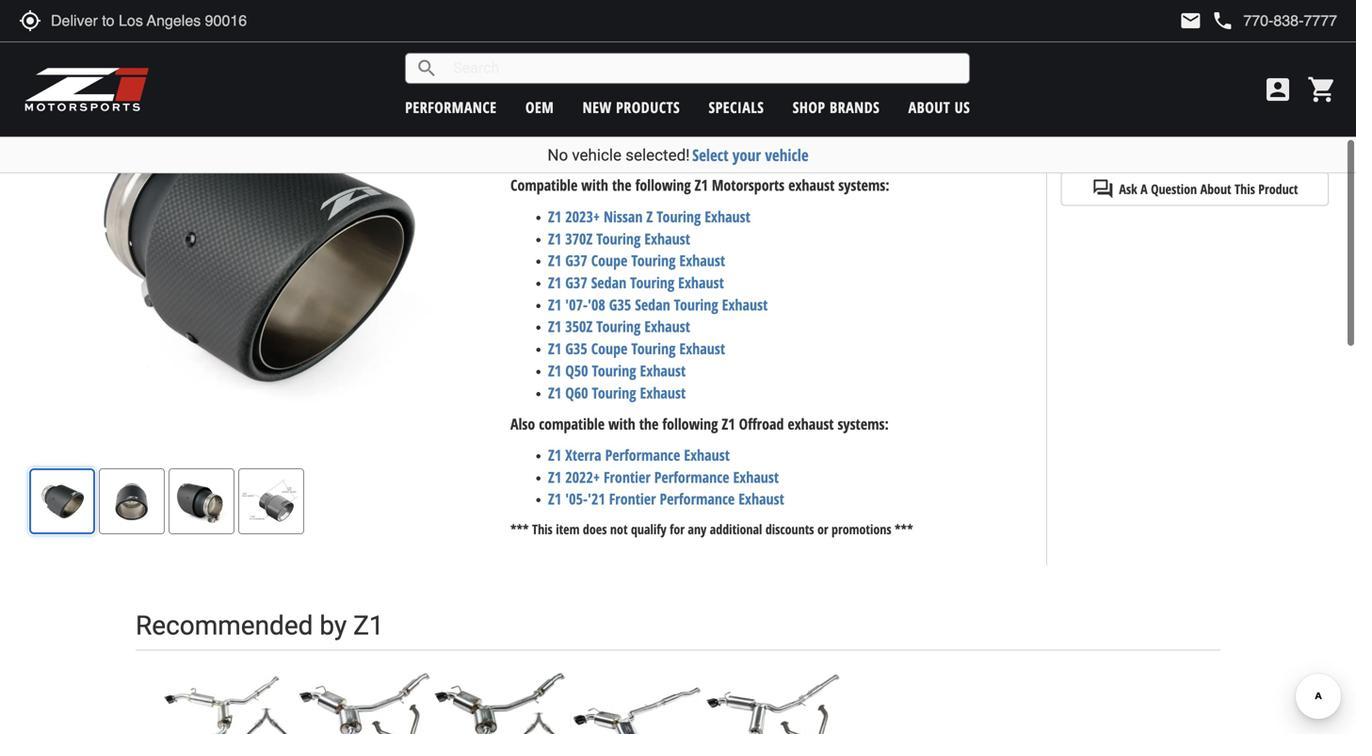 Task type: describe. For each thing, give the bounding box(es) containing it.
prequalify now
[[1062, 67, 1308, 101]]

370z
[[566, 228, 593, 249]]

oem
[[526, 97, 554, 117]]

construction
[[677, 80, 761, 98]]

my_location
[[19, 9, 41, 32]]

this inside question_answer ask a question about this product
[[1235, 180, 1256, 198]]

3"
[[577, 37, 592, 55]]

brands
[[830, 97, 880, 117]]

2 vertical spatial exhaust
[[788, 414, 834, 434]]

z1 '07-'08 g35 sedan touring exhaust link
[[548, 294, 768, 315]]

add_shopping_cart add to cart
[[1144, 129, 1247, 153]]

mail link
[[1180, 9, 1203, 32]]

not
[[611, 520, 628, 538]]

2023+
[[566, 206, 600, 227]]

z1 2023+ nissan z touring exhaust link
[[548, 206, 751, 227]]

prequalify now link
[[1062, 67, 1308, 101]]

fits 3" od exhaust piping
[[548, 37, 721, 55]]

2 *** from the left
[[895, 520, 914, 538]]

z1 xterra performance exhaust z1 2022+ frontier performance exhaust z1 '05-'21 frontier performance exhaust
[[548, 445, 785, 509]]

by
[[320, 610, 347, 641]]

z1 370z touring exhaust link
[[548, 228, 691, 249]]

'08
[[588, 294, 606, 315]]

shopping_cart
[[1308, 74, 1338, 105]]

touring down 'z1 350z touring exhaust' link
[[632, 338, 676, 359]]

account_box link
[[1259, 74, 1299, 105]]

oem link
[[526, 97, 554, 117]]

prequalify
[[1250, 67, 1308, 82]]

z1 q60 touring exhaust link
[[548, 382, 686, 403]]

shopping_cart link
[[1303, 74, 1338, 105]]

now
[[1062, 85, 1087, 101]]

'05-
[[566, 489, 588, 509]]

1 vertical spatial exhaust
[[789, 175, 835, 195]]

0 vertical spatial exhaust
[[622, 37, 675, 55]]

no
[[548, 146, 568, 164]]

touring up z1 g35 coupe touring exhaust link in the top of the page
[[597, 316, 641, 337]]

product
[[1259, 180, 1299, 198]]

350z
[[566, 316, 593, 337]]

touring down "z1 g37 sedan touring exhaust" link
[[674, 294, 719, 315]]

z1 q50 touring exhaust link
[[548, 360, 686, 381]]

individually
[[577, 143, 646, 164]]

touring up z1 '07-'08 g35 sedan touring exhaust "link"
[[631, 272, 675, 293]]

1 vertical spatial the
[[640, 414, 659, 434]]

recommended by z1
[[136, 610, 384, 641]]

also
[[511, 414, 536, 434]]

1 vertical spatial g35
[[566, 338, 588, 359]]

0 vertical spatial systems:
[[839, 175, 890, 195]]

performance
[[405, 97, 497, 117]]

stainless
[[578, 80, 636, 98]]

any
[[688, 520, 707, 538]]

sold
[[548, 143, 573, 164]]

genuine
[[593, 102, 646, 119]]

xterra
[[566, 445, 602, 465]]

promotions
[[832, 520, 892, 538]]

touring right z
[[657, 206, 701, 227]]

performance link
[[405, 97, 497, 117]]

2 vertical spatial performance
[[660, 489, 735, 509]]

1 horizontal spatial sedan
[[635, 294, 671, 315]]

installation
[[677, 123, 749, 141]]

specials
[[709, 97, 765, 117]]

specials link
[[709, 97, 765, 117]]

z1 xterra performance exhaust link
[[548, 445, 730, 465]]

qualify
[[631, 520, 667, 538]]

1 *** from the left
[[511, 520, 529, 538]]

phone link
[[1212, 9, 1338, 32]]

z1 motorsports logo image
[[24, 66, 150, 113]]

'07-
[[566, 294, 588, 315]]

1 vertical spatial systems:
[[838, 414, 889, 434]]

100%
[[548, 102, 589, 119]]

304
[[548, 80, 574, 98]]

about us link
[[909, 97, 971, 117]]

question_answer
[[1093, 178, 1115, 200]]

add
[[1172, 129, 1198, 153]]

touring up "z1 g37 sedan touring exhaust" link
[[632, 250, 676, 271]]

your
[[733, 144, 762, 166]]

'21
[[588, 489, 606, 509]]

account_box
[[1264, 74, 1294, 105]]

0 vertical spatial performance
[[605, 445, 681, 465]]

shop
[[793, 97, 826, 117]]

1 vertical spatial for
[[670, 520, 685, 538]]

selected!
[[626, 146, 690, 164]]

search
[[416, 57, 438, 80]]

new
[[583, 97, 612, 117]]

2 g37 from the top
[[566, 272, 588, 293]]

fits
[[548, 37, 573, 55]]

item
[[556, 520, 580, 538]]



Task type: locate. For each thing, give the bounding box(es) containing it.
1 vertical spatial following
[[663, 414, 718, 434]]

g37 down 370z
[[566, 250, 588, 271]]

the up nissan on the left top of the page
[[612, 175, 632, 195]]

vehicle inside no vehicle selected! select your vehicle
[[572, 146, 622, 164]]

0 horizontal spatial sedan
[[591, 272, 627, 293]]

sedan up '08
[[591, 272, 627, 293]]

1 vertical spatial about
[[1201, 180, 1232, 198]]

0 vertical spatial coupe
[[591, 250, 628, 271]]

1 coupe from the top
[[591, 250, 628, 271]]

select your vehicle link
[[693, 144, 809, 166]]

shop brands
[[793, 97, 880, 117]]

no vehicle selected! select your vehicle
[[548, 144, 809, 166]]

z1 2022+ frontier performance exhaust link
[[548, 467, 779, 487]]

g37 up '07-
[[566, 272, 588, 293]]

od
[[596, 37, 618, 55]]

steel
[[641, 80, 672, 98]]

1 horizontal spatial ***
[[895, 520, 914, 538]]

compatible
[[511, 175, 578, 195]]

exhaust
[[622, 37, 675, 55], [789, 175, 835, 195], [788, 414, 834, 434]]

about us
[[909, 97, 971, 117]]

compatible
[[539, 414, 605, 434]]

1 g37 from the top
[[566, 250, 588, 271]]

1 horizontal spatial about
[[1201, 180, 1232, 198]]

following up the z1 xterra performance exhaust z1 2022+ frontier performance exhaust z1 '05-'21 frontier performance exhaust
[[663, 414, 718, 434]]

exhaust right offroad
[[788, 414, 834, 434]]

z1 g37 coupe touring exhaust link
[[548, 250, 726, 271]]

shell
[[736, 102, 767, 119]]

mail
[[1180, 9, 1203, 32]]

nissan
[[604, 206, 643, 227]]

*** this item does not qualify for any additional discounts or promotions ***
[[511, 520, 914, 538]]

this left item
[[532, 520, 553, 538]]

0 vertical spatial for
[[655, 123, 673, 141]]

with down z1 q60 touring exhaust link
[[609, 414, 636, 434]]

1 horizontal spatial the
[[640, 414, 659, 434]]

new products
[[583, 97, 680, 117]]

with
[[582, 175, 609, 195], [609, 414, 636, 434]]

includes
[[548, 123, 605, 141]]

z1 350z touring exhaust link
[[548, 316, 691, 337]]

about right question
[[1201, 180, 1232, 198]]

touring up z1 q60 touring exhaust link
[[592, 360, 637, 381]]

0 vertical spatial the
[[612, 175, 632, 195]]

exhaust right the od
[[622, 37, 675, 55]]

1 vertical spatial this
[[532, 520, 553, 538]]

performance up z1 2022+ frontier performance exhaust 'link'
[[605, 445, 681, 465]]

0 vertical spatial g37
[[566, 250, 588, 271]]

z1 g37 sedan touring exhaust link
[[548, 272, 724, 293]]

compatible with the following z1 motorsports exhaust systems:
[[511, 175, 890, 195]]

z1 g35 coupe touring exhaust link
[[548, 338, 726, 359]]

this
[[1235, 180, 1256, 198], [532, 520, 553, 538]]

vehicle right your
[[765, 144, 809, 166]]

1 vertical spatial g37
[[566, 272, 588, 293]]

0 vertical spatial with
[[582, 175, 609, 195]]

0 vertical spatial this
[[1235, 180, 1256, 198]]

carbon
[[650, 102, 698, 119]]

sedan down "z1 g37 sedan touring exhaust" link
[[635, 294, 671, 315]]

q60
[[566, 382, 589, 403]]

0 horizontal spatial about
[[909, 97, 951, 117]]

1 vertical spatial frontier
[[609, 489, 656, 509]]

0 horizontal spatial the
[[612, 175, 632, 195]]

following down selected!
[[636, 175, 691, 195]]

q50
[[566, 360, 589, 381]]

0 horizontal spatial g35
[[566, 338, 588, 359]]

offroad
[[739, 414, 784, 434]]

z1 '05-'21 frontier performance exhaust link
[[548, 489, 785, 509]]

add_shopping_cart
[[1144, 130, 1167, 152]]

with up 2023+
[[582, 175, 609, 195]]

1 vertical spatial sedan
[[635, 294, 671, 315]]

0 vertical spatial g35
[[609, 294, 632, 315]]

shop brands link
[[793, 97, 880, 117]]

coupe
[[591, 250, 628, 271], [591, 338, 628, 359]]

1 vertical spatial with
[[609, 414, 636, 434]]

sedan
[[591, 272, 627, 293], [635, 294, 671, 315]]

the up z1 xterra performance exhaust link
[[640, 414, 659, 434]]

0 vertical spatial following
[[636, 175, 691, 195]]

new products link
[[583, 97, 680, 117]]

*** right promotions
[[895, 520, 914, 538]]

frontier
[[604, 467, 651, 487], [609, 489, 656, 509]]

clamp
[[609, 123, 651, 141]]

g35 up q50
[[566, 338, 588, 359]]

frontier down z1 xterra performance exhaust link
[[604, 467, 651, 487]]

for left 'any'
[[670, 520, 685, 538]]

0 vertical spatial about
[[909, 97, 951, 117]]

performance up 'any'
[[660, 489, 735, 509]]

about inside question_answer ask a question about this product
[[1201, 180, 1232, 198]]

also compatible with the following z1 offroad exhaust systems:
[[511, 414, 889, 434]]

or
[[818, 520, 829, 538]]

0 vertical spatial sedan
[[591, 272, 627, 293]]

piping
[[679, 37, 721, 55]]

performance
[[605, 445, 681, 465], [655, 467, 730, 487], [660, 489, 735, 509]]

2022+
[[566, 467, 600, 487]]

z1
[[695, 175, 709, 195], [548, 206, 562, 227], [548, 228, 562, 249], [548, 250, 562, 271], [548, 272, 562, 293], [548, 294, 562, 315], [548, 316, 562, 337], [548, 338, 562, 359], [548, 360, 562, 381], [548, 382, 562, 403], [722, 414, 736, 434], [548, 445, 562, 465], [548, 467, 562, 487], [548, 489, 562, 509], [353, 610, 384, 641]]

question_answer ask a question about this product
[[1093, 178, 1299, 200]]

motorsports
[[712, 175, 785, 195]]

1 vertical spatial coupe
[[591, 338, 628, 359]]

1 vertical spatial performance
[[655, 467, 730, 487]]

g35
[[609, 294, 632, 315], [566, 338, 588, 359]]

following
[[636, 175, 691, 195], [663, 414, 718, 434]]

for inside 304 stainless steel construction 100% genuine carbon fiber shell includes clamp for installation sold individually
[[655, 123, 673, 141]]

exhaust
[[705, 206, 751, 227], [645, 228, 691, 249], [680, 250, 726, 271], [679, 272, 724, 293], [722, 294, 768, 315], [645, 316, 691, 337], [680, 338, 726, 359], [640, 360, 686, 381], [640, 382, 686, 403], [684, 445, 730, 465], [734, 467, 779, 487], [739, 489, 785, 509]]

products
[[616, 97, 680, 117]]

select
[[693, 144, 729, 166]]

1 horizontal spatial this
[[1235, 180, 1256, 198]]

1 horizontal spatial g35
[[609, 294, 632, 315]]

frontier up not
[[609, 489, 656, 509]]

0 horizontal spatial vehicle
[[572, 146, 622, 164]]

this left product
[[1235, 180, 1256, 198]]

0 horizontal spatial this
[[532, 520, 553, 538]]

touring down z1 q50 touring exhaust link
[[592, 382, 637, 403]]

mail phone
[[1180, 9, 1235, 32]]

fiber
[[702, 102, 732, 119]]

exhaust right motorsports
[[789, 175, 835, 195]]

us
[[955, 97, 971, 117]]

vehicle down includes
[[572, 146, 622, 164]]

performance up z1 '05-'21 frontier performance exhaust link
[[655, 467, 730, 487]]

discounts
[[766, 520, 815, 538]]

g35 up 'z1 350z touring exhaust' link
[[609, 294, 632, 315]]

g37
[[566, 250, 588, 271], [566, 272, 588, 293]]

1 horizontal spatial vehicle
[[765, 144, 809, 166]]

touring down nissan on the left top of the page
[[597, 228, 641, 249]]

0 horizontal spatial ***
[[511, 520, 529, 538]]

Search search field
[[438, 54, 970, 83]]

for up selected!
[[655, 123, 673, 141]]

z1 2023+ nissan z touring exhaust z1 370z touring exhaust z1 g37 coupe touring exhaust z1 g37 sedan touring exhaust z1 '07-'08 g35 sedan touring exhaust z1 350z touring exhaust z1 g35 coupe touring exhaust z1 q50 touring exhaust z1 q60 touring exhaust
[[548, 206, 768, 403]]

the
[[612, 175, 632, 195], [640, 414, 659, 434]]

about left us at the right top of the page
[[909, 97, 951, 117]]

0 vertical spatial frontier
[[604, 467, 651, 487]]

systems:
[[839, 175, 890, 195], [838, 414, 889, 434]]

question
[[1152, 180, 1198, 198]]

additional
[[710, 520, 763, 538]]

coupe down 'z1 370z touring exhaust' link
[[591, 250, 628, 271]]

to
[[1202, 129, 1216, 153]]

cart
[[1220, 129, 1247, 153]]

phone
[[1212, 9, 1235, 32]]

*** left item
[[511, 520, 529, 538]]

does
[[583, 520, 607, 538]]

2 coupe from the top
[[591, 338, 628, 359]]

a
[[1141, 180, 1148, 198]]

coupe up z1 q50 touring exhaust link
[[591, 338, 628, 359]]



Task type: vqa. For each thing, say whether or not it's contained in the screenshot.
the R to the right
no



